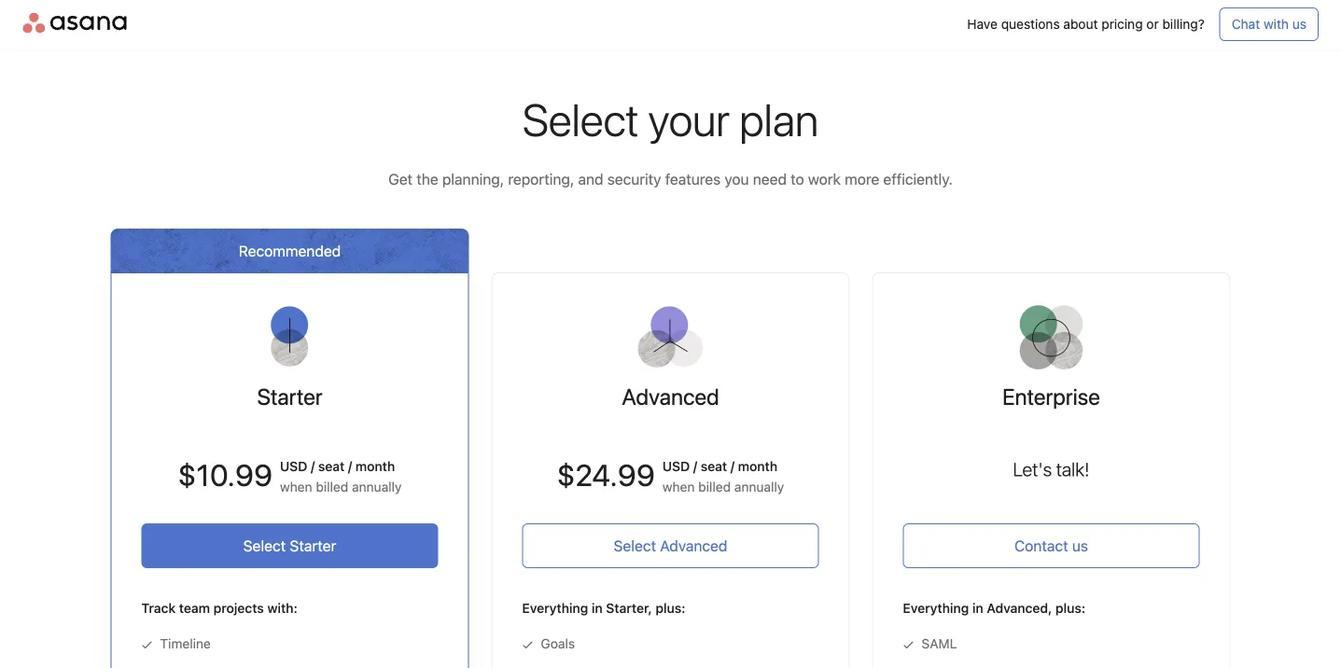 Task type: describe. For each thing, give the bounding box(es) containing it.
contact us button
[[903, 524, 1200, 569]]

annually for $10.99
[[352, 479, 402, 495]]

starter,
[[606, 601, 652, 616]]

0 vertical spatial advanced
[[622, 384, 720, 410]]

select for select starter
[[243, 537, 286, 555]]

advanced,
[[987, 601, 1053, 616]]

with
[[1264, 16, 1290, 32]]

$24.99
[[557, 458, 655, 493]]

work
[[809, 170, 841, 188]]

in for enterprise
[[973, 601, 984, 616]]

with:
[[267, 601, 298, 616]]

select starter
[[243, 537, 336, 555]]

your plan
[[649, 93, 819, 146]]

when for $24.99
[[663, 479, 695, 495]]

annually for $24.99
[[735, 479, 785, 495]]

chat with us
[[1232, 16, 1307, 32]]

select starter button
[[141, 524, 438, 569]]

everything for advanced
[[522, 601, 589, 616]]

get the planning, reporting, and security features you need to work more efficiently.
[[389, 170, 953, 188]]

billing?
[[1163, 16, 1205, 32]]

plus: for advanced
[[656, 601, 686, 616]]

get
[[389, 170, 413, 188]]

enterprise
[[1003, 384, 1101, 410]]

0 vertical spatial starter
[[257, 384, 323, 410]]

planning,
[[442, 170, 504, 188]]

more
[[845, 170, 880, 188]]

questions
[[1002, 16, 1060, 32]]

or
[[1147, 16, 1159, 32]]

you
[[725, 170, 749, 188]]

track
[[141, 601, 176, 616]]

1 / from the left
[[311, 459, 315, 474]]

billed for $10.99
[[316, 479, 349, 495]]

features
[[666, 170, 721, 188]]

seat for $24.99
[[701, 459, 728, 474]]

in for advanced
[[592, 601, 603, 616]]

select your plan
[[523, 93, 819, 146]]

have questions about pricing or billing?
[[968, 16, 1205, 32]]

seat for $10.99
[[318, 459, 345, 474]]

everything in starter, plus:
[[522, 601, 686, 616]]

starter inside button
[[290, 537, 336, 555]]

month for $10.99
[[356, 459, 395, 474]]



Task type: vqa. For each thing, say whether or not it's contained in the screenshot.
Mark complete option
no



Task type: locate. For each thing, give the bounding box(es) containing it.
the
[[417, 170, 439, 188]]

have
[[968, 16, 998, 32]]

usd for $10.99
[[280, 459, 308, 474]]

1 everything from the left
[[522, 601, 589, 616]]

security
[[608, 170, 662, 188]]

annually
[[352, 479, 402, 495], [735, 479, 785, 495]]

month inside $10.99 usd / seat / month when billed annually
[[356, 459, 395, 474]]

0 horizontal spatial everything
[[522, 601, 589, 616]]

everything up goals
[[522, 601, 589, 616]]

4 / from the left
[[731, 459, 735, 474]]

0 horizontal spatial annually
[[352, 479, 402, 495]]

and
[[578, 170, 604, 188]]

0 horizontal spatial billed
[[316, 479, 349, 495]]

let's talk!
[[1014, 458, 1090, 480]]

2 in from the left
[[973, 601, 984, 616]]

1 vertical spatial starter
[[290, 537, 336, 555]]

us right 'contact'
[[1073, 537, 1089, 555]]

1 horizontal spatial plus:
[[1056, 601, 1086, 616]]

1 horizontal spatial annually
[[735, 479, 785, 495]]

seat inside $24.99 usd / seat / month when billed annually
[[701, 459, 728, 474]]

0 horizontal spatial when
[[280, 479, 312, 495]]

0 horizontal spatial usd
[[280, 459, 308, 474]]

month for $24.99
[[738, 459, 778, 474]]

1 annually from the left
[[352, 479, 402, 495]]

everything up saml
[[903, 601, 970, 616]]

1 month from the left
[[356, 459, 395, 474]]

1 in from the left
[[592, 601, 603, 616]]

recommended
[[239, 242, 341, 260]]

everything for enterprise
[[903, 601, 970, 616]]

select advanced button
[[522, 524, 819, 569]]

in left starter,
[[592, 601, 603, 616]]

$10.99 usd / seat / month when billed annually
[[178, 458, 402, 495]]

0 horizontal spatial in
[[592, 601, 603, 616]]

when inside $24.99 usd / seat / month when billed annually
[[663, 479, 695, 495]]

timeline
[[160, 636, 211, 652]]

advanced up $24.99 usd / seat / month when billed annually
[[622, 384, 720, 410]]

when
[[280, 479, 312, 495], [663, 479, 695, 495]]

usd right $24.99
[[663, 459, 690, 474]]

starter up with:
[[290, 537, 336, 555]]

plus: right starter,
[[656, 601, 686, 616]]

chat
[[1232, 16, 1261, 32]]

pricing
[[1102, 16, 1143, 32]]

advanced inside button
[[660, 537, 728, 555]]

in
[[592, 601, 603, 616], [973, 601, 984, 616]]

3 / from the left
[[694, 459, 698, 474]]

select up and
[[523, 93, 639, 146]]

contact us
[[1015, 537, 1089, 555]]

us right the with
[[1293, 16, 1307, 32]]

about
[[1064, 16, 1099, 32]]

0 vertical spatial us
[[1293, 16, 1307, 32]]

0 horizontal spatial plus:
[[656, 601, 686, 616]]

annually inside $10.99 usd / seat / month when billed annually
[[352, 479, 402, 495]]

billed
[[316, 479, 349, 495], [699, 479, 731, 495]]

when up select advanced
[[663, 479, 695, 495]]

2 everything from the left
[[903, 601, 970, 616]]

billed up 'select starter' button
[[316, 479, 349, 495]]

1 vertical spatial advanced
[[660, 537, 728, 555]]

asana logo image
[[22, 13, 127, 33]]

billed up select advanced button
[[699, 479, 731, 495]]

1 when from the left
[[280, 479, 312, 495]]

2 usd from the left
[[663, 459, 690, 474]]

annually inside $24.99 usd / seat / month when billed annually
[[735, 479, 785, 495]]

1 seat from the left
[[318, 459, 345, 474]]

when up 'select starter' button
[[280, 479, 312, 495]]

1 plus: from the left
[[656, 601, 686, 616]]

billed inside $10.99 usd / seat / month when billed annually
[[316, 479, 349, 495]]

in left "advanced,"
[[973, 601, 984, 616]]

2 billed from the left
[[699, 479, 731, 495]]

1 usd from the left
[[280, 459, 308, 474]]

2 when from the left
[[663, 479, 695, 495]]

advanced
[[622, 384, 720, 410], [660, 537, 728, 555]]

us
[[1293, 16, 1307, 32], [1073, 537, 1089, 555]]

advanced down $24.99 usd / seat / month when billed annually
[[660, 537, 728, 555]]

1 vertical spatial us
[[1073, 537, 1089, 555]]

seat inside $10.99 usd / seat / month when billed annually
[[318, 459, 345, 474]]

2 / from the left
[[348, 459, 352, 474]]

contact
[[1015, 537, 1069, 555]]

projects
[[214, 601, 264, 616]]

everything
[[522, 601, 589, 616], [903, 601, 970, 616]]

2 seat from the left
[[701, 459, 728, 474]]

usd
[[280, 459, 308, 474], [663, 459, 690, 474]]

0 horizontal spatial seat
[[318, 459, 345, 474]]

1 horizontal spatial billed
[[699, 479, 731, 495]]

$24.99 usd / seat / month when billed annually
[[557, 458, 785, 495]]

select advanced
[[614, 537, 728, 555]]

when for $10.99
[[280, 479, 312, 495]]

2 month from the left
[[738, 459, 778, 474]]

chat with us button
[[1220, 7, 1319, 41]]

seat up 'select starter' button
[[318, 459, 345, 474]]

reporting,
[[508, 170, 575, 188]]

$10.99
[[178, 458, 273, 493]]

usd inside $24.99 usd / seat / month when billed annually
[[663, 459, 690, 474]]

need
[[753, 170, 787, 188]]

2 annually from the left
[[735, 479, 785, 495]]

plus: right "advanced,"
[[1056, 601, 1086, 616]]

team
[[179, 601, 210, 616]]

1 horizontal spatial seat
[[701, 459, 728, 474]]

track team projects with:
[[141, 601, 298, 616]]

0 horizontal spatial month
[[356, 459, 395, 474]]

1 horizontal spatial everything
[[903, 601, 970, 616]]

usd inside $10.99 usd / seat / month when billed annually
[[280, 459, 308, 474]]

select up starter,
[[614, 537, 657, 555]]

plus:
[[656, 601, 686, 616], [1056, 601, 1086, 616]]

billed for $24.99
[[699, 479, 731, 495]]

seat
[[318, 459, 345, 474], [701, 459, 728, 474]]

usd for $24.99
[[663, 459, 690, 474]]

1 billed from the left
[[316, 479, 349, 495]]

starter
[[257, 384, 323, 410], [290, 537, 336, 555]]

plus: for enterprise
[[1056, 601, 1086, 616]]

select for select your plan
[[523, 93, 639, 146]]

starter up $10.99 usd / seat / month when billed annually
[[257, 384, 323, 410]]

seat up select advanced button
[[701, 459, 728, 474]]

month
[[356, 459, 395, 474], [738, 459, 778, 474]]

select for select advanced
[[614, 537, 657, 555]]

efficiently.
[[884, 170, 953, 188]]

2 plus: from the left
[[1056, 601, 1086, 616]]

/
[[311, 459, 315, 474], [348, 459, 352, 474], [694, 459, 698, 474], [731, 459, 735, 474]]

everything in advanced, plus:
[[903, 601, 1086, 616]]

to
[[791, 170, 805, 188]]

billed inside $24.99 usd / seat / month when billed annually
[[699, 479, 731, 495]]

1 horizontal spatial month
[[738, 459, 778, 474]]

1 horizontal spatial in
[[973, 601, 984, 616]]

select up with:
[[243, 537, 286, 555]]

month inside $24.99 usd / seat / month when billed annually
[[738, 459, 778, 474]]

select
[[523, 93, 639, 146], [243, 537, 286, 555], [614, 537, 657, 555]]

1 horizontal spatial us
[[1293, 16, 1307, 32]]

1 horizontal spatial usd
[[663, 459, 690, 474]]

0 horizontal spatial us
[[1073, 537, 1089, 555]]

goals
[[541, 636, 575, 652]]

1 horizontal spatial when
[[663, 479, 695, 495]]

when inside $10.99 usd / seat / month when billed annually
[[280, 479, 312, 495]]

usd right $10.99
[[280, 459, 308, 474]]

saml
[[922, 636, 958, 652]]



